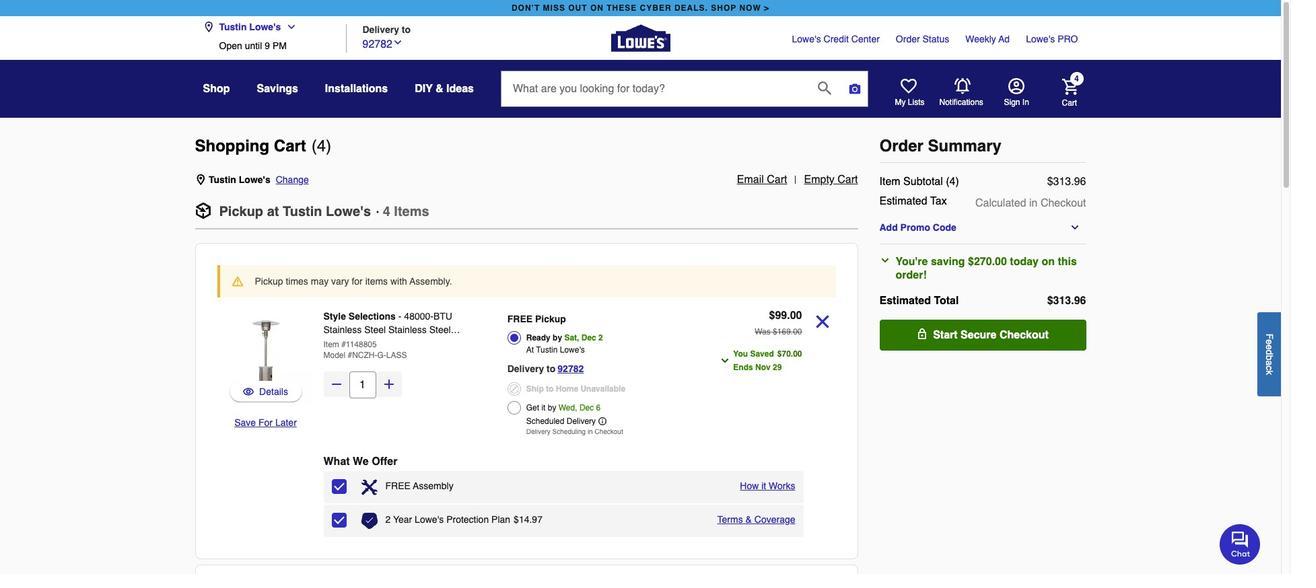 Task type: vqa. For each thing, say whether or not it's contained in the screenshot.
"Ship to Home Unavailable"
yes



Task type: locate. For each thing, give the bounding box(es) containing it.
(4)
[[946, 176, 959, 188]]

0 vertical spatial 96
[[1074, 176, 1086, 188]]

estimated
[[880, 195, 927, 207], [880, 295, 931, 307]]

cart left "("
[[274, 137, 306, 156]]

don't miss out on these cyber deals. shop now >
[[512, 3, 770, 13]]

1 vertical spatial in
[[588, 427, 593, 436]]

e up d
[[1264, 339, 1275, 345]]

start
[[933, 329, 958, 341]]

free for free pickup
[[507, 314, 533, 324]]

92782 button
[[363, 35, 403, 52], [558, 361, 584, 377]]

subtotal
[[903, 176, 943, 188]]

2 right sat,
[[599, 333, 603, 343]]

1 96 from the top
[[1074, 176, 1086, 188]]

1 horizontal spatial item
[[880, 176, 900, 188]]

& inside "terms & coverage" button
[[746, 514, 752, 525]]

1 vertical spatial 92782
[[558, 364, 584, 374]]

92782 button up the installations button
[[363, 35, 403, 52]]

checkout right "secure"
[[1000, 329, 1049, 341]]

96 up chevron down icon
[[1074, 176, 1086, 188]]

96 down this
[[1074, 295, 1086, 307]]

tustin inside 'tustin lowe's' button
[[219, 22, 247, 32]]

details button
[[229, 381, 302, 403], [243, 385, 288, 399]]

313 down this
[[1053, 295, 1071, 307]]

stainless
[[323, 324, 362, 335], [388, 324, 427, 335]]

pro
[[1058, 34, 1078, 44]]

92782 button up the home
[[558, 361, 584, 377]]

item up 'model'
[[323, 340, 339, 349]]

1 vertical spatial by
[[548, 403, 556, 413]]

0 vertical spatial &
[[436, 83, 443, 95]]

.00 up 169
[[787, 310, 802, 322]]

0 horizontal spatial &
[[436, 83, 443, 95]]

0 vertical spatial in
[[1029, 197, 1038, 209]]

1 horizontal spatial stainless
[[388, 324, 427, 335]]

free pickup
[[507, 314, 566, 324]]

protection plan filled image
[[361, 513, 377, 529]]

chevron down image
[[281, 22, 297, 32], [392, 37, 403, 47], [880, 255, 890, 266], [720, 355, 731, 366]]

on
[[590, 3, 604, 13]]

1 vertical spatial item
[[323, 340, 339, 349]]

1 vertical spatial &
[[746, 514, 752, 525]]

1 vertical spatial .00
[[791, 327, 802, 337]]

delivery down scheduled
[[526, 427, 551, 436]]

1 vertical spatial estimated
[[880, 295, 931, 307]]

99
[[775, 310, 787, 322]]

0 vertical spatial 2
[[599, 333, 603, 343]]

calculated in checkout
[[975, 197, 1086, 209]]

order status link
[[896, 32, 949, 46]]

0 vertical spatial item
[[880, 176, 900, 188]]

1 steel from the left
[[364, 324, 386, 335]]

location image
[[203, 22, 214, 32]]

1 $ 313 . 96 from the top
[[1047, 176, 1086, 188]]

how it works
[[740, 481, 795, 491]]

2 year lowe's protection plan $ 14 . 97
[[385, 514, 543, 525]]

delivery to
[[363, 24, 411, 35]]

chevron down image
[[1070, 222, 1080, 233]]

cart down lowe's home improvement cart icon
[[1062, 98, 1077, 107]]

$ 313 . 96 down this
[[1047, 295, 1086, 307]]

lowe's right year
[[415, 514, 444, 525]]

0 vertical spatial to
[[402, 24, 411, 35]]

0 horizontal spatial 4
[[317, 137, 326, 156]]

we
[[353, 456, 369, 468]]

tustin
[[219, 22, 247, 32], [209, 174, 236, 185], [283, 204, 322, 219], [536, 345, 558, 355]]

0 vertical spatial free
[[507, 314, 533, 324]]

model
[[323, 351, 345, 360]]

& right terms
[[746, 514, 752, 525]]

by up the 'at tustin lowe's'
[[553, 333, 562, 343]]

2 $ 313 . 96 from the top
[[1047, 295, 1086, 307]]

checkout up chevron down icon
[[1041, 197, 1086, 209]]

vary
[[331, 276, 349, 287]]

tustin up open at the left
[[219, 22, 247, 32]]

get it by wed, dec 6
[[526, 403, 601, 413]]

for
[[258, 417, 273, 428]]

48000-
[[404, 311, 433, 322]]

cart right email
[[767, 174, 787, 186]]

in right "calculated"
[[1029, 197, 1038, 209]]

0 vertical spatial 4
[[1075, 74, 1079, 84]]

stainless down style
[[323, 324, 362, 335]]

0 vertical spatial pickup
[[219, 204, 263, 219]]

out
[[568, 3, 587, 13]]

2 vertical spatial checkout
[[595, 427, 623, 436]]

None search field
[[501, 71, 868, 119]]

pickup at tustin lowe's
[[219, 204, 371, 219]]

1 vertical spatial 96
[[1074, 295, 1086, 307]]

1 vertical spatial order
[[880, 137, 924, 156]]

may
[[311, 276, 329, 287]]

2 left year
[[385, 514, 391, 525]]

2 vertical spatial .00
[[791, 349, 802, 359]]

& for diy
[[436, 83, 443, 95]]

92782
[[363, 38, 392, 50], [558, 364, 584, 374]]

it right how
[[762, 481, 766, 491]]

1 vertical spatial 4
[[317, 137, 326, 156]]

weekly
[[966, 34, 996, 44]]

1 horizontal spatial &
[[746, 514, 752, 525]]

pickup image
[[195, 203, 211, 219]]

0 vertical spatial 92782 button
[[363, 35, 403, 52]]

.00 down 169
[[791, 349, 802, 359]]

to for delivery to 92782
[[547, 364, 556, 374]]

steel down btu
[[429, 324, 451, 335]]

0 vertical spatial .
[[1071, 176, 1074, 188]]

1 vertical spatial to
[[547, 364, 556, 374]]

f
[[1264, 334, 1275, 339]]

1 vertical spatial 313
[[1053, 295, 1071, 307]]

tustin right at
[[283, 204, 322, 219]]

1 vertical spatial checkout
[[1000, 329, 1049, 341]]

it inside button
[[762, 481, 766, 491]]

48000-btu stainless steel stainless steel floorstanding liquid propane patio heater image
[[217, 308, 314, 405]]

order left status
[[896, 34, 920, 44]]

free for free assembly
[[385, 481, 411, 491]]

. right 'plan'
[[529, 514, 532, 525]]

item
[[880, 176, 900, 188], [323, 340, 339, 349]]

delivery for delivery scheduling in checkout
[[526, 427, 551, 436]]

1 vertical spatial 92782 button
[[558, 361, 584, 377]]

0 horizontal spatial stainless
[[323, 324, 362, 335]]

by
[[553, 333, 562, 343], [548, 403, 556, 413]]

cart inside "button"
[[838, 174, 858, 186]]

saved
[[750, 349, 774, 359]]

secure
[[961, 329, 997, 341]]

code
[[933, 222, 956, 233]]

assembly
[[413, 481, 453, 491]]

ad
[[999, 34, 1010, 44]]

cart for email cart
[[767, 174, 787, 186]]

dec left "6"
[[580, 403, 594, 413]]

0 horizontal spatial free
[[385, 481, 411, 491]]

scheduled
[[526, 417, 564, 426]]

assembly.
[[410, 276, 452, 287]]

pickup left 'times'
[[255, 276, 283, 287]]

e up b
[[1264, 345, 1275, 350]]

checkout down info image
[[595, 427, 623, 436]]

1 vertical spatial pickup
[[255, 276, 283, 287]]

save
[[234, 417, 256, 428]]

estimated down "item subtotal (4)"
[[880, 195, 927, 207]]

notifications
[[939, 98, 983, 107]]

order for order status
[[896, 34, 920, 44]]

14
[[519, 514, 529, 525]]

1 vertical spatial .
[[1071, 295, 1074, 307]]

1 horizontal spatial free
[[507, 314, 533, 324]]

estimated for estimated tax
[[880, 195, 927, 207]]

$
[[1047, 176, 1053, 188], [1047, 295, 1053, 307], [769, 310, 775, 322], [773, 327, 777, 337], [777, 349, 782, 359], [514, 514, 519, 525]]

1 vertical spatial free
[[385, 481, 411, 491]]

cyber
[[640, 3, 672, 13]]

checkout for start secure checkout
[[1000, 329, 1049, 341]]

1 vertical spatial $ 313 . 96
[[1047, 295, 1086, 307]]

0 vertical spatial checkout
[[1041, 197, 1086, 209]]

free up the ready on the left
[[507, 314, 533, 324]]

0 vertical spatial 92782
[[363, 38, 392, 50]]

0 vertical spatial 313
[[1053, 176, 1071, 188]]

option group containing free pickup
[[507, 310, 694, 439]]

delivery down at
[[507, 364, 544, 374]]

1 horizontal spatial 4
[[383, 204, 390, 219]]

it right get
[[542, 403, 546, 413]]

pickup times may vary for items with assembly.
[[255, 276, 452, 287]]

until
[[245, 40, 262, 51]]

sign in
[[1004, 98, 1029, 107]]

2 313 from the top
[[1053, 295, 1071, 307]]

4 items
[[383, 204, 429, 219]]

item inside item #1148805 model #nczh-g-lass
[[323, 340, 339, 349]]

dec right sat,
[[581, 333, 596, 343]]

free
[[507, 314, 533, 324], [385, 481, 411, 491]]

. up chevron down icon
[[1071, 176, 1074, 188]]

.00 up the 70
[[791, 327, 802, 337]]

pickup up the ready on the left
[[535, 314, 566, 324]]

0 horizontal spatial 92782 button
[[363, 35, 403, 52]]

cart right empty
[[838, 174, 858, 186]]

$ 313 . 96 up calculated in checkout
[[1047, 176, 1086, 188]]

bullet image
[[376, 211, 379, 213]]

k
[[1264, 370, 1275, 375]]

coverage
[[754, 514, 795, 525]]

1 horizontal spatial it
[[762, 481, 766, 491]]

chevron down image left you're
[[880, 255, 890, 266]]

secure image
[[917, 329, 928, 339]]

lowe's credit center link
[[792, 32, 880, 46]]

to
[[402, 24, 411, 35], [547, 364, 556, 374], [546, 384, 554, 394]]

96 for item subtotal (4)
[[1074, 176, 1086, 188]]

open
[[219, 40, 242, 51]]

313 up calculated in checkout
[[1053, 176, 1071, 188]]

0 vertical spatial order
[[896, 34, 920, 44]]

estimated down order!
[[880, 295, 931, 307]]

96
[[1074, 176, 1086, 188], [1074, 295, 1086, 307]]

0 horizontal spatial steel
[[364, 324, 386, 335]]

add
[[880, 222, 898, 233]]

1 horizontal spatial 92782
[[558, 364, 584, 374]]

by up scheduled
[[548, 403, 556, 413]]

pickup left at
[[219, 204, 263, 219]]

1 horizontal spatial steel
[[429, 324, 451, 335]]

2 vertical spatial to
[[546, 384, 554, 394]]

$ up 29
[[777, 349, 782, 359]]

saving
[[931, 256, 965, 268]]

0 horizontal spatial in
[[588, 427, 593, 436]]

0 horizontal spatial it
[[542, 403, 546, 413]]

0 horizontal spatial item
[[323, 340, 339, 349]]

2 vertical spatial .
[[529, 514, 532, 525]]

lowe's home improvement logo image
[[611, 8, 670, 68]]

1 e from the top
[[1264, 339, 1275, 345]]

delivery for delivery to
[[363, 24, 399, 35]]

1 horizontal spatial 92782 button
[[558, 361, 584, 377]]

dec
[[581, 333, 596, 343], [580, 403, 594, 413]]

tax
[[930, 195, 947, 207]]

Search Query text field
[[502, 71, 807, 106]]

0 vertical spatial estimated
[[880, 195, 927, 207]]

patio
[[449, 338, 471, 349]]

empty
[[804, 174, 835, 186]]

1 vertical spatial it
[[762, 481, 766, 491]]

29
[[773, 363, 782, 372]]

1 estimated from the top
[[880, 195, 927, 207]]

0 vertical spatial $ 313 . 96
[[1047, 176, 1086, 188]]

checkout inside button
[[1000, 329, 1049, 341]]

order status
[[896, 34, 949, 44]]

1 horizontal spatial in
[[1029, 197, 1038, 209]]

2 horizontal spatial 4
[[1075, 74, 1079, 84]]

option group
[[507, 310, 694, 439]]

2 vertical spatial pickup
[[535, 314, 566, 324]]

free down offer
[[385, 481, 411, 491]]

313 for item subtotal (4)
[[1053, 176, 1071, 188]]

ideas
[[446, 83, 474, 95]]

it for works
[[762, 481, 766, 491]]

$270.00
[[968, 256, 1007, 268]]

camera image
[[848, 82, 862, 96]]

lowe's up 9
[[249, 22, 281, 32]]

92782 up the home
[[558, 364, 584, 374]]

&
[[436, 83, 443, 95], [746, 514, 752, 525]]

shop button
[[203, 77, 230, 101]]

& right diy
[[436, 83, 443, 95]]

& inside the diy & ideas button
[[436, 83, 443, 95]]

order up "item subtotal (4)"
[[880, 137, 924, 156]]

>
[[764, 3, 770, 13]]

steel down selections
[[364, 324, 386, 335]]

313 for estimated total
[[1053, 295, 1071, 307]]

92782 down delivery to on the top left of the page
[[363, 38, 392, 50]]

$ 313 . 96 for estimated total
[[1047, 295, 1086, 307]]

chevron down image up pm
[[281, 22, 297, 32]]

plan
[[491, 514, 510, 525]]

$ 313 . 96 for item subtotal (4)
[[1047, 176, 1086, 188]]

item up estimated tax
[[880, 176, 900, 188]]

email cart
[[737, 174, 787, 186]]

. down this
[[1071, 295, 1074, 307]]

1 vertical spatial dec
[[580, 403, 594, 413]]

times
[[286, 276, 308, 287]]

btu
[[433, 311, 452, 322]]

169
[[777, 327, 791, 337]]

assembly image
[[361, 479, 377, 495]]

cart for empty cart
[[838, 174, 858, 186]]

2 vertical spatial 4
[[383, 204, 390, 219]]

2 96 from the top
[[1074, 295, 1086, 307]]

1 horizontal spatial 2
[[599, 333, 603, 343]]

block image
[[507, 382, 521, 396]]

selections
[[349, 311, 396, 322]]

stainless down -
[[388, 324, 427, 335]]

in right scheduling
[[588, 427, 593, 436]]

delivery up delivery scheduling in checkout
[[567, 417, 596, 426]]

quickview image
[[243, 385, 254, 399]]

lowe's down sat,
[[560, 345, 585, 355]]

2 e from the top
[[1264, 345, 1275, 350]]

delivery up the installations button
[[363, 24, 399, 35]]

2 steel from the left
[[429, 324, 451, 335]]

2 estimated from the top
[[880, 295, 931, 307]]

chevron down image down delivery to on the top left of the page
[[392, 37, 403, 47]]

0 vertical spatial it
[[542, 403, 546, 413]]

cart inside button
[[767, 174, 787, 186]]

1 313 from the top
[[1053, 176, 1071, 188]]

0 horizontal spatial 2
[[385, 514, 391, 525]]

shopping
[[195, 137, 269, 156]]

$ right the was
[[773, 327, 777, 337]]

at
[[526, 345, 534, 355]]

propane
[[411, 338, 447, 349]]



Task type: describe. For each thing, give the bounding box(es) containing it.
later
[[275, 417, 297, 428]]

0 vertical spatial .00
[[787, 310, 802, 322]]

4 for 4
[[1075, 74, 1079, 84]]

item subtotal (4)
[[880, 176, 959, 188]]

ship to home unavailable
[[526, 384, 625, 394]]

0 vertical spatial dec
[[581, 333, 596, 343]]

change link
[[276, 173, 309, 186]]

location image
[[195, 174, 206, 185]]

sign
[[1004, 98, 1020, 107]]

& for terms
[[746, 514, 752, 525]]

get
[[526, 403, 539, 413]]

add promo code link
[[880, 222, 1086, 233]]

lowe's inside button
[[249, 22, 281, 32]]

lowe's home improvement account image
[[1008, 78, 1024, 94]]

chat invite button image
[[1220, 524, 1261, 565]]

$ down the on
[[1047, 295, 1053, 307]]

pickup for pickup times may vary for items with assembly.
[[255, 276, 283, 287]]

delivery scheduling in checkout
[[526, 427, 623, 436]]

warning image
[[232, 276, 243, 287]]

0 vertical spatial by
[[553, 333, 562, 343]]

you
[[733, 349, 748, 359]]

1 stainless from the left
[[323, 324, 362, 335]]

ready by sat, dec 2
[[526, 333, 603, 343]]

item for item subtotal (4)
[[880, 176, 900, 188]]

don't
[[512, 3, 540, 13]]

$ inside you saved $ 70 .00 ends nov 29
[[777, 349, 782, 359]]

at tustin lowe's
[[526, 345, 585, 355]]

96 for estimated total
[[1074, 295, 1086, 307]]

lowe's home improvement lists image
[[900, 78, 917, 94]]

delivery for delivery to 92782
[[507, 364, 544, 374]]

item for item #1148805 model #nczh-g-lass
[[323, 340, 339, 349]]

0 horizontal spatial 92782
[[363, 38, 392, 50]]

checkout for calculated in checkout
[[1041, 197, 1086, 209]]

floorstanding
[[323, 338, 381, 349]]

f e e d b a c k
[[1264, 334, 1275, 375]]

.00 inside you saved $ 70 .00 ends nov 29
[[791, 349, 802, 359]]

terms
[[717, 514, 743, 525]]

lowe's pro link
[[1026, 32, 1078, 46]]

Stepper number input field with increment and decrement buttons number field
[[349, 372, 376, 399]]

. for item subtotal (4)
[[1071, 176, 1074, 188]]

email
[[737, 174, 764, 186]]

lowe's down shopping cart ( 4 ) on the top of page
[[239, 174, 270, 185]]

terms & coverage
[[717, 514, 795, 525]]

info image
[[599, 417, 607, 425]]

year
[[393, 514, 412, 525]]

protection
[[446, 514, 489, 525]]

$ up calculated in checkout
[[1047, 176, 1053, 188]]

to for ship to home unavailable
[[546, 384, 554, 394]]

cart for shopping cart ( 4 )
[[274, 137, 306, 156]]

lowe's home improvement cart image
[[1062, 78, 1078, 95]]

tustin lowe's
[[219, 22, 281, 32]]

b
[[1264, 355, 1275, 360]]

you saved $ 70 .00 ends nov 29
[[733, 349, 802, 372]]

estimated tax
[[880, 195, 947, 207]]

lowe's left "credit"
[[792, 34, 821, 44]]

status
[[923, 34, 949, 44]]

lowe's left pro
[[1026, 34, 1055, 44]]

70
[[782, 349, 791, 359]]

shopping cart ( 4 )
[[195, 137, 331, 156]]

)
[[326, 137, 331, 156]]

promo
[[900, 222, 930, 233]]

on
[[1042, 256, 1055, 268]]

savings button
[[257, 77, 298, 101]]

installations button
[[325, 77, 388, 101]]

to for delivery to
[[402, 24, 411, 35]]

tustin down the ready on the left
[[536, 345, 558, 355]]

chevron down image inside you're saving  $270.00  today on this order! link
[[880, 255, 890, 266]]

remove item image
[[810, 310, 834, 334]]

plus image
[[382, 378, 395, 391]]

$ right 'plan'
[[514, 514, 519, 525]]

lowe's home improvement notification center image
[[954, 78, 970, 94]]

sign in button
[[1004, 78, 1029, 108]]

you're saving  $270.00  today on this order! link
[[880, 255, 1081, 282]]

for
[[352, 276, 363, 287]]

d
[[1264, 350, 1275, 355]]

search image
[[818, 81, 831, 95]]

diy & ideas
[[415, 83, 474, 95]]

order for order summary
[[880, 137, 924, 156]]

scheduling
[[552, 427, 586, 436]]

shop
[[203, 83, 230, 95]]

estimated total
[[880, 295, 959, 307]]

g-
[[377, 351, 386, 360]]

weekly ad link
[[966, 32, 1010, 46]]

lowe's left bullet 'icon'
[[326, 204, 371, 219]]

tustin right location image
[[209, 174, 236, 185]]

estimated for estimated total
[[880, 295, 931, 307]]

you're
[[896, 256, 928, 268]]

1 vertical spatial 2
[[385, 514, 391, 525]]

ship
[[526, 384, 544, 394]]

-
[[398, 311, 402, 322]]

4 for 4 items
[[383, 204, 390, 219]]

add promo code
[[880, 222, 956, 233]]

delivery to 92782
[[507, 364, 584, 374]]

chevron down image inside 'tustin lowe's' button
[[281, 22, 297, 32]]

2 inside option group
[[599, 333, 603, 343]]

(
[[312, 137, 317, 156]]

with
[[390, 276, 407, 287]]

it for by
[[542, 403, 546, 413]]

style
[[323, 311, 346, 322]]

save for later button
[[234, 416, 297, 429]]

offer
[[372, 456, 397, 468]]

in
[[1022, 98, 1029, 107]]

total
[[934, 295, 959, 307]]

items
[[365, 276, 388, 287]]

chevron down image left you
[[720, 355, 731, 366]]

. for estimated total
[[1071, 295, 1074, 307]]

start secure checkout
[[933, 329, 1049, 341]]

sat,
[[564, 333, 579, 343]]

now
[[739, 3, 761, 13]]

how
[[740, 481, 759, 491]]

these
[[607, 3, 637, 13]]

c
[[1264, 366, 1275, 370]]

pickup inside option group
[[535, 314, 566, 324]]

empty cart button
[[804, 172, 858, 188]]

change
[[276, 174, 309, 185]]

order summary
[[880, 137, 1002, 156]]

diy & ideas button
[[415, 77, 474, 101]]

shop
[[711, 3, 737, 13]]

my
[[895, 98, 906, 107]]

lowe's pro
[[1026, 34, 1078, 44]]

how it works button
[[740, 479, 795, 493]]

pickup for pickup at tustin lowe's
[[219, 204, 263, 219]]

minus image
[[330, 378, 343, 391]]

ends
[[733, 363, 753, 372]]

what we offer
[[323, 456, 397, 468]]

in inside option group
[[588, 427, 593, 436]]

at
[[267, 204, 279, 219]]

2 stainless from the left
[[388, 324, 427, 335]]

weekly ad
[[966, 34, 1010, 44]]

$ up the was
[[769, 310, 775, 322]]

my lists
[[895, 98, 925, 107]]

style selections -
[[323, 311, 404, 322]]



